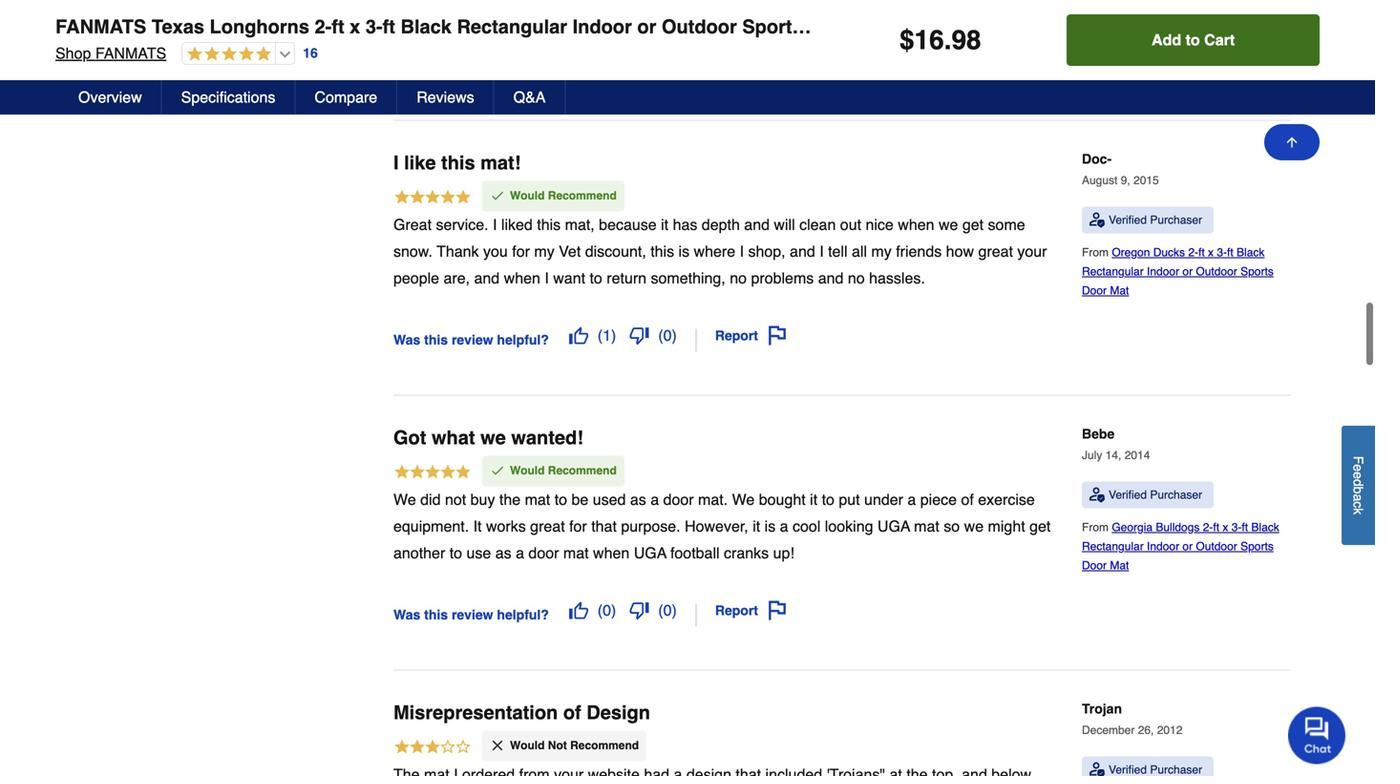 Task type: locate. For each thing, give the bounding box(es) containing it.
0
[[663, 272, 672, 290], [603, 547, 611, 565], [663, 547, 672, 565]]

ft
[[332, 16, 344, 38], [383, 16, 395, 38], [1198, 192, 1205, 205], [1227, 192, 1233, 205], [1213, 467, 1220, 480], [1242, 467, 1248, 480], [1190, 742, 1197, 755], [1219, 742, 1225, 755]]

1 thumb down image from the top
[[630, 272, 649, 291]]

(
[[598, 272, 603, 290], [658, 272, 663, 290], [598, 547, 603, 565], [658, 547, 663, 565]]

2 vertical spatial verified
[[1109, 709, 1147, 723]]

1 horizontal spatial ordered
[[739, 765, 792, 776]]

2 was this review helpful? from the top
[[393, 553, 549, 568]]

of inside the mat i ordered from your website had a design that included 'trojans" at the top, and below the interlocking "sc" in the center of the mat. the mat i received simply had the letters "usc". i am very disappointed that what is shown on what i ordered from is significantly different than t
[[625, 738, 638, 756]]

2- right longhorns on the top
[[315, 16, 332, 38]]

3-
[[366, 16, 383, 38], [1217, 192, 1227, 205], [1232, 467, 1242, 480], [1209, 742, 1219, 755]]

0 vertical spatial was
[[393, 278, 420, 293]]

3- right trojans
[[1209, 742, 1219, 755]]

it up cool
[[810, 436, 818, 454]]

verified purchaser up bulldogs
[[1109, 434, 1202, 448]]

of right the piece
[[961, 436, 974, 454]]

mat left so
[[914, 463, 939, 481]]

add
[[1152, 31, 1181, 49]]

2- for oregon ducks 2-ft x 3-ft black rectangular indoor or outdoor sports door mat
[[1188, 192, 1198, 205]]

2 vertical spatial sports
[[1241, 486, 1274, 499]]

this left 'mat,'
[[537, 161, 561, 179]]

black inside usc trojans 2-ft x 3-ft black rectangular indoor or outdoor sport
[[1228, 742, 1256, 755]]

the mat i ordered from your website had a design that included 'trojans" at the top, and below the interlocking "sc" in the center of the mat. the mat i received simply had the letters "usc". i am very disappointed that what is shown on what i ordered from is significantly different than t
[[393, 711, 1044, 776]]

e
[[1351, 464, 1366, 472], [1351, 472, 1366, 479]]

door right use
[[528, 490, 559, 507]]

indoor inside oregon ducks 2-ft x 3-ft black rectangular indoor or outdoor sports door mat
[[1147, 211, 1179, 224]]

x inside oregon ducks 2-ft x 3-ft black rectangular indoor or outdoor sports door mat
[[1208, 192, 1214, 205]]

verified purchaser icon image for misrepresentation of design
[[1090, 708, 1105, 724]]

is down simply
[[831, 765, 842, 776]]

0 vertical spatial the
[[393, 711, 420, 729]]

verified purchaser icon image down 'december'
[[1090, 708, 1105, 724]]

report left flag image at the bottom right
[[715, 549, 758, 564]]

1 vertical spatial fanmats
[[95, 44, 166, 62]]

3- right bulldogs
[[1232, 467, 1242, 480]]

what right on
[[694, 765, 726, 776]]

how
[[946, 188, 974, 206]]

1 vertical spatial 5 out of 5 stars element
[[393, 406, 475, 432]]

rectangular down oregon
[[1082, 211, 1144, 224]]

thank
[[437, 188, 479, 206]]

verified purchaser icon image down july
[[1090, 433, 1105, 449]]

to right want
[[590, 215, 602, 232]]

0 horizontal spatial no
[[730, 215, 747, 232]]

2 horizontal spatial we
[[964, 463, 984, 481]]

1 horizontal spatial great
[[978, 188, 1013, 206]]

indoor inside usc trojans 2-ft x 3-ft black rectangular indoor or outdoor sport
[[1147, 761, 1179, 774]]

1 horizontal spatial it
[[753, 463, 760, 481]]

0 vertical spatial fanmats
[[55, 16, 146, 38]]

1 5 out of 5 stars element from the top
[[393, 131, 475, 157]]

overview
[[78, 88, 142, 106]]

0 horizontal spatial the
[[393, 711, 420, 729]]

review down use
[[452, 553, 493, 568]]

q&a button
[[494, 80, 566, 115]]

georgia
[[1112, 467, 1153, 480]]

2 purchaser from the top
[[1150, 434, 1202, 448]]

$ 16 . 98
[[900, 25, 981, 55]]

verified purchaser
[[1109, 159, 1202, 173], [1109, 434, 1202, 448], [1109, 709, 1202, 723]]

2 verified from the top
[[1109, 434, 1147, 448]]

want
[[553, 215, 585, 232]]

is down the has
[[679, 188, 690, 206]]

2 review from the top
[[452, 553, 493, 568]]

mat left received
[[732, 738, 757, 756]]

misrepresentation
[[393, 648, 558, 670]]

( 0 ) right ( 1 ) at the left of the page
[[658, 272, 677, 290]]

1 verified purchaser from the top
[[1109, 159, 1202, 173]]

2 was from the top
[[393, 553, 420, 568]]

great right works
[[530, 463, 565, 481]]

vet
[[559, 188, 581, 206]]

1 vertical spatial from
[[796, 765, 827, 776]]

a up k
[[1351, 494, 1366, 501]]

2 vertical spatial door
[[1082, 505, 1107, 518]]

5 out of 5 stars element up great
[[393, 131, 475, 157]]

the down the 3 out of 5 stars element
[[393, 711, 420, 729]]

1 vertical spatial for
[[569, 463, 587, 481]]

0 horizontal spatial door
[[528, 490, 559, 507]]

1 vertical spatial your
[[554, 711, 584, 729]]

2 vertical spatial verified purchaser icon image
[[1090, 708, 1105, 724]]

mat for georgia bulldogs 2-ft x 3-ft black rectangular indoor or outdoor sports door mat
[[1110, 505, 1129, 518]]

0 horizontal spatial get
[[962, 161, 984, 179]]

2 vertical spatial of
[[625, 738, 638, 756]]

2 my from the left
[[871, 188, 892, 206]]

black left chat invite button image
[[1228, 742, 1256, 755]]

december
[[1082, 670, 1135, 683]]

compare button
[[295, 80, 397, 115]]

1 horizontal spatial as
[[630, 436, 646, 454]]

)
[[611, 272, 616, 290], [672, 272, 677, 290], [611, 547, 616, 565], [672, 547, 677, 565]]

1 horizontal spatial your
[[1017, 188, 1047, 206]]

2 vertical spatial mat
[[1110, 505, 1129, 518]]

0 vertical spatial review
[[452, 278, 493, 293]]

98
[[952, 25, 981, 55]]

0 vertical spatial report button
[[708, 265, 794, 298]]

( 0 ) down football
[[658, 547, 677, 565]]

16
[[914, 25, 944, 55], [303, 46, 318, 61]]

is inside we did not buy the mat to be used as a door mat. we bought it to put under a piece of exercise equipment. it works great for that purpose. however, it is a cool looking uga mat so we might get another to use as a door mat when uga football cranks up!
[[765, 463, 776, 481]]

because
[[599, 161, 657, 179]]

2 verified purchaser icon image from the top
[[1090, 433, 1105, 449]]

1 review from the top
[[452, 278, 493, 293]]

this
[[441, 98, 475, 120], [537, 161, 561, 179], [650, 188, 674, 206], [424, 278, 448, 293], [424, 553, 448, 568]]

1 horizontal spatial had
[[880, 738, 905, 756]]

0 vertical spatial that
[[591, 463, 617, 481]]

had up significantly
[[880, 738, 905, 756]]

0 horizontal spatial that
[[543, 765, 568, 776]]

1 vertical spatial report button
[[708, 540, 794, 573]]

on
[[673, 765, 690, 776]]

1 horizontal spatial we
[[939, 161, 958, 179]]

1 vertical spatial was this review helpful?
[[393, 553, 549, 568]]

sports for oregon ducks 2-ft x 3-ft black rectangular indoor or outdoor sports door mat
[[1241, 211, 1274, 224]]

bulldogs
[[1156, 467, 1200, 480]]

x right ducks
[[1208, 192, 1214, 205]]

verified up the georgia in the right of the page
[[1109, 434, 1147, 448]]

1 vertical spatial as
[[495, 490, 511, 507]]

top,
[[932, 711, 957, 729]]

rectangular inside usc trojans 2-ft x 3-ft black rectangular indoor or outdoor sport
[[1082, 761, 1144, 774]]

chat invite button image
[[1288, 706, 1346, 764]]

x
[[350, 16, 360, 38], [1208, 192, 1214, 205], [1223, 467, 1228, 480], [1200, 742, 1205, 755]]

rectangular inside georgia bulldogs 2-ft x 3-ft black rectangular indoor or outdoor sports door mat
[[1082, 486, 1144, 499]]

2 report button from the top
[[708, 540, 794, 573]]

0 horizontal spatial we
[[393, 436, 416, 454]]

1 report from the top
[[715, 274, 758, 289]]

1 vertical spatial mat
[[1110, 230, 1129, 243]]

report button for i like this mat!
[[708, 265, 794, 298]]

0 horizontal spatial your
[[554, 711, 584, 729]]

0 vertical spatial mat.
[[698, 436, 728, 454]]

sports
[[742, 16, 803, 38], [1241, 211, 1274, 224], [1241, 486, 1274, 499]]

1 horizontal spatial of
[[625, 738, 638, 756]]

mat. up on
[[668, 738, 697, 756]]

2 no from the left
[[848, 215, 865, 232]]

was this review helpful?
[[393, 278, 549, 293], [393, 553, 549, 568]]

is inside great service. i liked this mat, because it has depth and will clean out nice when we get some snow. thank you for my vet discount, this is where i shop, and i tell all my friends how great your people are, and when i want to return something, no problems and no hassles.
[[679, 188, 690, 206]]

5 out of 5 stars element
[[393, 131, 475, 157], [393, 406, 475, 432]]

indoor for oregon ducks 2-ft x 3-ft black rectangular indoor or outdoor sports door mat
[[1147, 211, 1179, 224]]

georgia bulldogs 2-ft x 3-ft black rectangular indoor or outdoor sports door mat link
[[1082, 467, 1279, 518]]

as right used
[[630, 436, 646, 454]]

2 thumb down image from the top
[[630, 547, 649, 566]]

x inside georgia bulldogs 2-ft x 3-ft black rectangular indoor or outdoor sports door mat
[[1223, 467, 1228, 480]]

0 right thumb up image
[[603, 547, 611, 565]]

2- inside georgia bulldogs 2-ft x 3-ft black rectangular indoor or outdoor sports door mat
[[1203, 467, 1213, 480]]

1 vertical spatial mat.
[[668, 738, 697, 756]]

mat left $
[[858, 16, 891, 38]]

3- inside oregon ducks 2-ft x 3-ft black rectangular indoor or outdoor sports door mat
[[1217, 192, 1227, 205]]

report
[[715, 274, 758, 289], [715, 549, 758, 564]]

purchaser for got what we wanted!
[[1150, 434, 1202, 448]]

oregon
[[1112, 192, 1150, 205]]

2 report from the top
[[715, 549, 758, 564]]

i left shop,
[[740, 188, 744, 206]]

from down received
[[796, 765, 827, 776]]

out
[[840, 161, 861, 179]]

or for usc trojans 2-ft x 3-ft black rectangular indoor or outdoor sport
[[1183, 761, 1193, 774]]

works
[[486, 463, 526, 481]]

3 out of 5 stars element
[[393, 681, 475, 707]]

misrepresentation of design
[[393, 648, 650, 670]]

2 5 out of 5 stars element from the top
[[393, 406, 475, 432]]

verified for misrepresentation of design
[[1109, 709, 1147, 723]]

0 vertical spatial door
[[808, 16, 853, 38]]

mat for oregon ducks 2-ft x 3-ft black rectangular indoor or outdoor sports door mat
[[1110, 230, 1129, 243]]

included
[[765, 711, 822, 729]]

x right bulldogs
[[1223, 467, 1228, 480]]

0 vertical spatial verified purchaser
[[1109, 159, 1202, 173]]

what down center
[[573, 765, 605, 776]]

and inside the mat i ordered from your website had a design that included 'trojans" at the top, and below the interlocking "sc" in the center of the mat. the mat i received simply had the letters "usc". i am very disappointed that what is shown on what i ordered from is significantly different than t
[[962, 711, 987, 729]]

0 horizontal spatial mat.
[[668, 738, 697, 756]]

0 vertical spatial great
[[978, 188, 1013, 206]]

outdoor inside usc trojans 2-ft x 3-ft black rectangular indoor or outdoor sport
[[1196, 761, 1237, 774]]

1 helpful? from the top
[[497, 278, 549, 293]]

rectangular down the georgia in the right of the page
[[1082, 486, 1144, 499]]

0 vertical spatial your
[[1017, 188, 1047, 206]]

review down are,
[[452, 278, 493, 293]]

that down used
[[591, 463, 617, 481]]

2 vertical spatial purchaser
[[1150, 709, 1202, 723]]

1 vertical spatial report
[[715, 549, 758, 564]]

this right like
[[441, 98, 475, 120]]

1 vertical spatial sports
[[1241, 211, 1274, 224]]

the up shown
[[642, 738, 663, 756]]

thumb down image for mat!
[[630, 272, 649, 291]]

0 vertical spatial report
[[715, 274, 758, 289]]

2 vertical spatial verified purchaser
[[1109, 709, 1202, 723]]

add to cart button
[[1067, 14, 1320, 66]]

1 vertical spatial great
[[530, 463, 565, 481]]

2 verified purchaser from the top
[[1109, 434, 1202, 448]]

2- right bulldogs
[[1203, 467, 1213, 480]]

1 horizontal spatial from
[[796, 765, 827, 776]]

0 vertical spatial as
[[630, 436, 646, 454]]

3 verified from the top
[[1109, 709, 1147, 723]]

indoor inside georgia bulldogs 2-ft x 3-ft black rectangular indoor or outdoor sports door mat
[[1147, 486, 1179, 499]]

verified for got what we wanted!
[[1109, 434, 1147, 448]]

black right ducks
[[1237, 192, 1265, 205]]

) right thumb up icon
[[611, 272, 616, 290]]

0 vertical spatial door
[[663, 436, 694, 454]]

( for thumb up icon
[[598, 272, 603, 290]]

august
[[1082, 120, 1118, 133]]

0 horizontal spatial of
[[563, 648, 581, 670]]

0 horizontal spatial my
[[534, 188, 555, 206]]

or
[[637, 16, 656, 38], [1183, 211, 1193, 224], [1183, 486, 1193, 499], [1183, 761, 1193, 774]]

wanted!
[[511, 373, 583, 395]]

of up shown
[[625, 738, 638, 756]]

verified up oregon
[[1109, 159, 1147, 173]]

2- right trojans
[[1180, 742, 1190, 755]]

door inside georgia bulldogs 2-ft x 3-ft black rectangular indoor or outdoor sports door mat
[[1082, 505, 1107, 518]]

great
[[978, 188, 1013, 206], [530, 463, 565, 481]]

black right bulldogs
[[1251, 467, 1279, 480]]

did
[[420, 436, 441, 454]]

0 vertical spatial thumb down image
[[630, 272, 649, 291]]

3 purchaser from the top
[[1150, 709, 1202, 723]]

1 verified purchaser icon image from the top
[[1090, 158, 1105, 174]]

x inside usc trojans 2-ft x 3-ft black rectangular indoor or outdoor sport
[[1200, 742, 1205, 755]]

2 vertical spatial when
[[593, 490, 630, 507]]

0 horizontal spatial it
[[661, 161, 669, 179]]

football
[[670, 490, 720, 507]]

to left use
[[449, 490, 462, 507]]

0 vertical spatial for
[[512, 188, 530, 206]]

no down the where
[[730, 215, 747, 232]]

oregon ducks 2-ft x 3-ft black rectangular indoor or outdoor sports door mat
[[1082, 192, 1274, 243]]

0 vertical spatial ordered
[[462, 711, 515, 729]]

2 vertical spatial that
[[543, 765, 568, 776]]

to
[[1186, 31, 1200, 49], [590, 215, 602, 232], [555, 436, 567, 454], [822, 436, 835, 454], [449, 490, 462, 507]]

) for thumb down icon related to wanted!
[[672, 547, 677, 565]]

1 horizontal spatial my
[[871, 188, 892, 206]]

purchaser up trojans
[[1150, 709, 1202, 723]]

specifications button
[[162, 80, 295, 115]]

great down some
[[978, 188, 1013, 206]]

1 vertical spatial door
[[528, 490, 559, 507]]

black
[[401, 16, 452, 38], [1237, 192, 1265, 205], [1251, 467, 1279, 480], [1228, 742, 1256, 755]]

so
[[944, 463, 960, 481]]

was this review helpful? down are,
[[393, 278, 549, 293]]

1 vertical spatial purchaser
[[1150, 434, 1202, 448]]

is
[[679, 188, 690, 206], [765, 463, 776, 481], [609, 765, 620, 776], [831, 765, 842, 776]]

when down you
[[504, 215, 540, 232]]

report button for got what we wanted!
[[708, 540, 794, 573]]

purchaser for misrepresentation of design
[[1150, 709, 1202, 723]]

it left the has
[[661, 161, 669, 179]]

thumb down image right ( 1 ) at the left of the page
[[630, 272, 649, 291]]

x for oregon ducks 2-ft x 3-ft black rectangular indoor or outdoor sports door mat
[[1208, 192, 1214, 205]]

specifications
[[181, 88, 275, 106]]

3- for usc trojans 2-ft x 3-ft black rectangular indoor or outdoor sport
[[1209, 742, 1219, 755]]

for
[[512, 188, 530, 206], [569, 463, 587, 481]]

report button down problems
[[708, 265, 794, 298]]

return
[[607, 215, 647, 232]]

2 horizontal spatial what
[[694, 765, 726, 776]]

1 horizontal spatial that
[[591, 463, 617, 481]]

we right so
[[964, 463, 984, 481]]

3- inside usc trojans 2-ft x 3-ft black rectangular indoor or outdoor sport
[[1209, 742, 1219, 755]]

flag image
[[768, 547, 787, 566]]

and down clean
[[790, 188, 815, 206]]

that inside we did not buy the mat to be used as a door mat. we bought it to put under a piece of exercise equipment. it works great for that purpose. however, it is a cool looking uga mat so we might get another to use as a door mat when uga football cranks up!
[[591, 463, 617, 481]]

2 horizontal spatial it
[[810, 436, 818, 454]]

report button
[[708, 265, 794, 298], [708, 540, 794, 573]]

5 out of 5 stars element for what
[[393, 406, 475, 432]]

verified purchaser icon image
[[1090, 158, 1105, 174], [1090, 433, 1105, 449], [1090, 708, 1105, 724]]

a up purpose.
[[651, 436, 659, 454]]

was this review helpful? down use
[[393, 553, 549, 568]]

0 horizontal spatial when
[[504, 215, 540, 232]]

ordered
[[462, 711, 515, 729], [739, 765, 792, 776]]

fanmats
[[55, 16, 146, 38], [95, 44, 166, 62]]

e up b
[[1351, 472, 1366, 479]]

3 verified purchaser from the top
[[1109, 709, 1202, 723]]

0 horizontal spatial from
[[519, 711, 550, 729]]

sports inside oregon ducks 2-ft x 3-ft black rectangular indoor or outdoor sports door mat
[[1241, 211, 1274, 224]]

thumb up image
[[569, 272, 588, 291]]

great inside great service. i liked this mat, because it has depth and will clean out nice when we get some snow. thank you for my vet discount, this is where i shop, and i tell all my friends how great your people are, and when i want to return something, no problems and no hassles.
[[978, 188, 1013, 206]]

black inside georgia bulldogs 2-ft x 3-ft black rectangular indoor or outdoor sports door mat
[[1251, 467, 1279, 480]]

0 vertical spatial helpful?
[[497, 278, 549, 293]]

i left received
[[762, 738, 766, 756]]

as right use
[[495, 490, 511, 507]]

2 horizontal spatial of
[[961, 436, 974, 454]]

0 vertical spatial purchaser
[[1150, 159, 1202, 173]]

"usc".
[[981, 738, 1028, 756]]

we left did
[[393, 436, 416, 454]]

0 vertical spatial verified
[[1109, 159, 1147, 173]]

get inside we did not buy the mat to be used as a door mat. we bought it to put under a piece of exercise equipment. it works great for that purpose. however, it is a cool looking uga mat so we might get another to use as a door mat when uga football cranks up!
[[1030, 463, 1051, 481]]

1 vertical spatial of
[[563, 648, 581, 670]]

0 vertical spatial we
[[939, 161, 958, 179]]

2 horizontal spatial that
[[736, 711, 761, 729]]

1 horizontal spatial no
[[848, 215, 865, 232]]

or inside georgia bulldogs 2-ft x 3-ft black rectangular indoor or outdoor sports door mat
[[1183, 486, 1193, 499]]

no down all
[[848, 215, 865, 232]]

mat inside georgia bulldogs 2-ft x 3-ft black rectangular indoor or outdoor sports door mat
[[1110, 505, 1129, 518]]

0 vertical spatial of
[[961, 436, 974, 454]]

rectangular inside oregon ducks 2-ft x 3-ft black rectangular indoor or outdoor sports door mat
[[1082, 211, 1144, 224]]

outdoor inside georgia bulldogs 2-ft x 3-ft black rectangular indoor or outdoor sports door mat
[[1196, 486, 1237, 499]]

black inside oregon ducks 2-ft x 3-ft black rectangular indoor or outdoor sports door mat
[[1237, 192, 1265, 205]]

am
[[393, 765, 415, 776]]

1 horizontal spatial the
[[701, 738, 728, 756]]

or inside usc trojans 2-ft x 3-ft black rectangular indoor or outdoor sport
[[1183, 761, 1193, 774]]

4.8 stars image
[[183, 46, 271, 64]]

was down people in the top of the page
[[393, 278, 420, 293]]

2- inside usc trojans 2-ft x 3-ft black rectangular indoor or outdoor sport
[[1180, 742, 1190, 755]]

flag image
[[768, 272, 787, 291]]

sports inside georgia bulldogs 2-ft x 3-ft black rectangular indoor or outdoor sports door mat
[[1241, 486, 1274, 499]]

for right you
[[512, 188, 530, 206]]

0 horizontal spatial had
[[644, 711, 669, 729]]

i up interlocking on the left bottom of page
[[454, 711, 458, 729]]

2012
[[1157, 670, 1183, 683]]

review for this
[[452, 278, 493, 293]]

december 26, 2012
[[1082, 670, 1183, 683]]

) right thumb up image
[[611, 547, 616, 565]]

thumb down image right thumb up image
[[630, 547, 649, 566]]

1 verified from the top
[[1109, 159, 1147, 173]]

uga down purpose.
[[634, 490, 666, 507]]

1 vertical spatial verified purchaser icon image
[[1090, 433, 1105, 449]]

0 vertical spatial get
[[962, 161, 984, 179]]

was down another
[[393, 553, 420, 568]]

the inside we did not buy the mat to be used as a door mat. we bought it to put under a piece of exercise equipment. it works great for that purpose. however, it is a cool looking uga mat so we might get another to use as a door mat when uga football cranks up!
[[499, 436, 521, 454]]

1 vertical spatial thumb down image
[[630, 547, 649, 566]]

2 helpful? from the top
[[497, 553, 549, 568]]

1 horizontal spatial we
[[732, 436, 755, 454]]

door for georgia bulldogs 2-ft x 3-ft black rectangular indoor or outdoor sports door mat
[[1082, 505, 1107, 518]]

purchaser up ducks
[[1150, 159, 1202, 173]]

( 0 ) for i like this mat!
[[658, 272, 677, 290]]

i left like
[[393, 98, 399, 120]]

was
[[393, 278, 420, 293], [393, 553, 420, 568]]

i right on
[[731, 765, 735, 776]]

1 horizontal spatial door
[[663, 436, 694, 454]]

2- inside oregon ducks 2-ft x 3-ft black rectangular indoor or outdoor sports door mat
[[1188, 192, 1198, 205]]

5 out of 5 stars element up did
[[393, 406, 475, 432]]

0 vertical spatial was this review helpful?
[[393, 278, 549, 293]]

july
[[1082, 395, 1102, 408]]

your down some
[[1017, 188, 1047, 206]]

thumb up image
[[569, 547, 588, 566]]

georgia bulldogs 2-ft x 3-ft black rectangular indoor or outdoor sports door mat
[[1082, 467, 1279, 518]]

simply
[[832, 738, 875, 756]]

use
[[466, 490, 491, 507]]

1 no from the left
[[730, 215, 747, 232]]

) down football
[[672, 547, 677, 565]]

3 verified purchaser icon image from the top
[[1090, 708, 1105, 724]]

mat
[[858, 16, 891, 38], [1110, 230, 1129, 243], [1110, 505, 1129, 518]]

arrow up image
[[1284, 135, 1300, 150]]

july 14, 2014
[[1082, 395, 1150, 408]]

1
[[603, 272, 611, 290]]

that right 'design'
[[736, 711, 761, 729]]

door
[[663, 436, 694, 454], [528, 490, 559, 507]]

the right the at
[[907, 711, 928, 729]]

sports for georgia bulldogs 2-ft x 3-ft black rectangular indoor or outdoor sports door mat
[[1241, 486, 1274, 499]]

or inside oregon ducks 2-ft x 3-ft black rectangular indoor or outdoor sports door mat
[[1183, 211, 1193, 224]]

0 right ( 1 ) at the left of the page
[[663, 272, 672, 290]]

outdoor for usc trojans 2-ft x 3-ft black rectangular indoor or outdoor sport
[[1196, 761, 1237, 774]]

it inside great service. i liked this mat, because it has depth and will clean out nice when we get some snow. thank you for my vet discount, this is where i shop, and i tell all my friends how great your people are, and when i want to return something, no problems and no hassles.
[[661, 161, 669, 179]]

verified purchaser up trojans
[[1109, 709, 1202, 723]]

rectangular for oregon ducks 2-ft x 3-ft black rectangular indoor or outdoor sports door mat
[[1082, 211, 1144, 224]]

1 was this review helpful? from the top
[[393, 278, 549, 293]]

from up the in
[[519, 711, 550, 729]]

) for thumb down icon corresponding to mat!
[[672, 272, 677, 290]]

1 horizontal spatial 16
[[914, 25, 944, 55]]

report for i like this mat!
[[715, 274, 758, 289]]

mat inside oregon ducks 2-ft x 3-ft black rectangular indoor or outdoor sports door mat
[[1110, 230, 1129, 243]]

rectangular
[[457, 16, 567, 38], [1082, 211, 1144, 224], [1082, 486, 1144, 499], [1082, 761, 1144, 774]]

( for thumb down icon corresponding to mat!
[[658, 272, 663, 290]]

outdoor for georgia bulldogs 2-ft x 3-ft black rectangular indoor or outdoor sports door mat
[[1196, 486, 1237, 499]]

bought
[[759, 436, 806, 454]]

b
[[1351, 487, 1366, 494]]

verified purchaser for misrepresentation of design
[[1109, 709, 1202, 723]]

e up d
[[1351, 464, 1366, 472]]

black for oregon ducks 2-ft x 3-ft black rectangular indoor or outdoor sports door mat
[[1237, 192, 1265, 205]]

had right website
[[644, 711, 669, 729]]

thumb down image
[[630, 272, 649, 291], [630, 547, 649, 566]]

door inside oregon ducks 2-ft x 3-ft black rectangular indoor or outdoor sports door mat
[[1082, 230, 1107, 243]]

1 was from the top
[[393, 278, 420, 293]]

0 vertical spatial verified purchaser icon image
[[1090, 158, 1105, 174]]

get
[[962, 161, 984, 179], [1030, 463, 1051, 481]]

16 up compare
[[303, 46, 318, 61]]

and
[[744, 161, 770, 179], [790, 188, 815, 206], [474, 215, 500, 232], [818, 215, 844, 232], [962, 711, 987, 729]]

3- inside georgia bulldogs 2-ft x 3-ft black rectangular indoor or outdoor sports door mat
[[1232, 467, 1242, 480]]

review
[[452, 278, 493, 293], [452, 553, 493, 568]]

outdoor inside oregon ducks 2-ft x 3-ft black rectangular indoor or outdoor sports door mat
[[1196, 211, 1237, 224]]

1 vertical spatial uga
[[634, 490, 666, 507]]

verified purchaser up ducks
[[1109, 159, 1202, 173]]

for inside we did not buy the mat to be used as a door mat. we bought it to put under a piece of exercise equipment. it works great for that purpose. however, it is a cool looking uga mat so we might get another to use as a door mat when uga football cranks up!
[[569, 463, 587, 481]]

0 for i like this mat!
[[663, 272, 672, 290]]

1 report button from the top
[[708, 265, 794, 298]]

verified
[[1109, 159, 1147, 173], [1109, 434, 1147, 448], [1109, 709, 1147, 723]]

helpful? left thumb up image
[[497, 553, 549, 568]]

or for georgia bulldogs 2-ft x 3-ft black rectangular indoor or outdoor sports door mat
[[1183, 486, 1193, 499]]

verified purchaser icon image down august
[[1090, 158, 1105, 174]]

0 horizontal spatial what
[[432, 373, 475, 395]]

1 vertical spatial verified purchaser
[[1109, 434, 1202, 448]]



Task type: describe. For each thing, give the bounding box(es) containing it.
( for thumb down icon related to wanted!
[[658, 547, 663, 565]]

1 vertical spatial ordered
[[739, 765, 792, 776]]

this down the has
[[650, 188, 674, 206]]

1 horizontal spatial what
[[573, 765, 605, 776]]

to inside add to cart button
[[1186, 31, 1200, 49]]

clean
[[799, 161, 836, 179]]

some
[[988, 161, 1025, 179]]

fanmats texas longhorns 2-ft x 3-ft black rectangular indoor or outdoor sports door mat
[[55, 16, 891, 38]]

0 horizontal spatial as
[[495, 490, 511, 507]]

very
[[419, 765, 448, 776]]

i right the "usc". on the bottom right of page
[[1032, 738, 1036, 756]]

0 horizontal spatial uga
[[634, 490, 666, 507]]

this down people in the top of the page
[[424, 278, 448, 293]]

2015
[[1134, 120, 1159, 133]]

great inside we did not buy the mat to be used as a door mat. we bought it to put under a piece of exercise equipment. it works great for that purpose. however, it is a cool looking uga mat so we might get another to use as a door mat when uga football cranks up!
[[530, 463, 565, 481]]

3- up compare
[[366, 16, 383, 38]]

design
[[686, 711, 731, 729]]

2- for georgia bulldogs 2-ft x 3-ft black rectangular indoor or outdoor sports door mat
[[1203, 467, 1213, 480]]

x for usc trojans 2-ft x 3-ft black rectangular indoor or outdoor sport
[[1200, 742, 1205, 755]]

verified purchaser icon image for got what we wanted!
[[1090, 433, 1105, 449]]

0 vertical spatial from
[[519, 711, 550, 729]]

exercise
[[978, 436, 1035, 454]]

outdoor for oregon ducks 2-ft x 3-ft black rectangular indoor or outdoor sports door mat
[[1196, 211, 1237, 224]]

another
[[393, 490, 445, 507]]

snow.
[[393, 188, 433, 206]]

.
[[944, 25, 952, 55]]

to left the put
[[822, 436, 835, 454]]

to left be
[[555, 436, 567, 454]]

5 out of 5 stars element for like
[[393, 131, 475, 157]]

oregon ducks 2-ft x 3-ft black rectangular indoor or outdoor sports door mat link
[[1082, 192, 1274, 243]]

0 vertical spatial sports
[[742, 16, 803, 38]]

( for thumb up image
[[598, 547, 603, 565]]

a left the piece
[[908, 436, 916, 454]]

i left want
[[545, 215, 549, 232]]

0 for got what we wanted!
[[663, 547, 672, 565]]

$
[[900, 25, 914, 55]]

was for i
[[393, 278, 420, 293]]

'trojans"
[[827, 711, 885, 729]]

) for thumb up icon
[[611, 272, 616, 290]]

be
[[572, 436, 588, 454]]

get inside great service. i liked this mat, because it has depth and will clean out nice when we get some snow. thank you for my vet discount, this is where i shop, and i tell all my friends how great your people are, and when i want to return something, no problems and no hassles.
[[962, 161, 984, 179]]

reviews button
[[397, 80, 494, 115]]

rectangular for usc trojans 2-ft x 3-ft black rectangular indoor or outdoor sport
[[1082, 761, 1144, 774]]

a inside button
[[1351, 494, 1366, 501]]

letters
[[935, 738, 976, 756]]

when inside we did not buy the mat to be used as a door mat. we bought it to put under a piece of exercise equipment. it works great for that purpose. however, it is a cool looking uga mat so we might get another to use as a door mat when uga football cranks up!
[[593, 490, 630, 507]]

hassles.
[[869, 215, 925, 232]]

ducks
[[1153, 192, 1185, 205]]

i like this mat!
[[393, 98, 521, 120]]

2- for usc trojans 2-ft x 3-ft black rectangular indoor or outdoor sport
[[1180, 742, 1190, 755]]

f e e d b a c k button
[[1342, 426, 1375, 545]]

report for got what we wanted!
[[715, 549, 758, 564]]

great
[[393, 161, 432, 179]]

k
[[1351, 508, 1366, 515]]

9,
[[1121, 120, 1130, 133]]

1 vertical spatial when
[[504, 215, 540, 232]]

1 vertical spatial that
[[736, 711, 761, 729]]

center
[[578, 738, 621, 756]]

up!
[[773, 490, 794, 507]]

rectangular for georgia bulldogs 2-ft x 3-ft black rectangular indoor or outdoor sports door mat
[[1082, 486, 1144, 499]]

for inside great service. i liked this mat, because it has depth and will clean out nice when we get some snow. thank you for my vet discount, this is where i shop, and i tell all my friends how great your people are, and when i want to return something, no problems and no hassles.
[[512, 188, 530, 206]]

2 e from the top
[[1351, 472, 1366, 479]]

was this review helpful? for we
[[393, 553, 549, 568]]

has
[[673, 161, 697, 179]]

and down "tell"
[[818, 215, 844, 232]]

review for we
[[452, 553, 493, 568]]

1 vertical spatial we
[[480, 373, 506, 395]]

1 horizontal spatial uga
[[878, 463, 910, 481]]

indoor for usc trojans 2-ft x 3-ft black rectangular indoor or outdoor sport
[[1147, 761, 1179, 774]]

helpful? for mat!
[[497, 278, 549, 293]]

compare
[[315, 88, 377, 106]]

a inside the mat i ordered from your website had a design that included 'trojans" at the top, and below the interlocking "sc" in the center of the mat. the mat i received simply had the letters "usc". i am very disappointed that what is shown on what i ordered from is significantly different than t
[[674, 711, 682, 729]]

this down another
[[424, 553, 448, 568]]

1 we from the left
[[393, 436, 416, 454]]

14,
[[1105, 395, 1121, 408]]

your inside the mat i ordered from your website had a design that included 'trojans" at the top, and below the interlocking "sc" in the center of the mat. the mat i received simply had the letters "usc". i am very disappointed that what is shown on what i ordered from is significantly different than t
[[554, 711, 584, 729]]

used
[[593, 436, 626, 454]]

we inside we did not buy the mat to be used as a door mat. we bought it to put under a piece of exercise equipment. it works great for that purpose. however, it is a cool looking uga mat so we might get another to use as a door mat when uga football cranks up!
[[964, 463, 984, 481]]

) for thumb up image
[[611, 547, 616, 565]]

cranks
[[724, 490, 769, 507]]

shop
[[55, 44, 91, 62]]

august 9, 2015
[[1082, 120, 1159, 133]]

mat. inside we did not buy the mat to be used as a door mat. we bought it to put under a piece of exercise equipment. it works great for that purpose. however, it is a cool looking uga mat so we might get another to use as a door mat when uga football cranks up!
[[698, 436, 728, 454]]

usc
[[1112, 742, 1136, 755]]

indoor for georgia bulldogs 2-ft x 3-ft black rectangular indoor or outdoor sports door mat
[[1147, 486, 1179, 499]]

interlocking
[[419, 738, 496, 756]]

might
[[988, 463, 1025, 481]]

1 purchaser from the top
[[1150, 159, 1202, 173]]

( 1 )
[[598, 272, 616, 290]]

or for oregon ducks 2-ft x 3-ft black rectangular indoor or outdoor sports door mat
[[1183, 211, 1193, 224]]

mat down be
[[563, 490, 589, 507]]

it
[[473, 463, 482, 481]]

problems
[[751, 215, 814, 232]]

x for georgia bulldogs 2-ft x 3-ft black rectangular indoor or outdoor sports door mat
[[1223, 467, 1228, 480]]

mat,
[[565, 161, 595, 179]]

equipment.
[[393, 463, 469, 481]]

black up "reviews"
[[401, 16, 452, 38]]

1 vertical spatial had
[[880, 738, 905, 756]]

different
[[929, 765, 984, 776]]

( 0 ) right thumb up image
[[598, 547, 616, 565]]

however,
[[685, 463, 748, 481]]

will
[[774, 161, 795, 179]]

2 we from the left
[[732, 436, 755, 454]]

d
[[1351, 479, 1366, 487]]

door for oregon ducks 2-ft x 3-ft black rectangular indoor or outdoor sports door mat
[[1082, 230, 1107, 243]]

you
[[483, 188, 508, 206]]

mat down the 3 out of 5 stars element
[[424, 711, 449, 729]]

in
[[537, 738, 549, 756]]

significantly
[[846, 765, 925, 776]]

helpful? for wanted!
[[497, 553, 549, 568]]

1 vertical spatial the
[[701, 738, 728, 756]]

usc trojans 2-ft x 3-ft black rectangular indoor or outdoor sport link
[[1082, 742, 1274, 776]]

of inside we did not buy the mat to be used as a door mat. we bought it to put under a piece of exercise equipment. it works great for that purpose. however, it is a cool looking uga mat so we might get another to use as a door mat when uga football cranks up!
[[961, 436, 974, 454]]

overview button
[[59, 80, 162, 115]]

0 horizontal spatial ordered
[[462, 711, 515, 729]]

thumb down image for wanted!
[[630, 547, 649, 566]]

cart
[[1204, 31, 1235, 49]]

( 0 ) for got what we wanted!
[[658, 547, 677, 565]]

f e e d b a c k
[[1351, 456, 1366, 515]]

was this review helpful? for this
[[393, 278, 549, 293]]

reviews
[[417, 88, 474, 106]]

3- for georgia bulldogs 2-ft x 3-ft black rectangular indoor or outdoor sports door mat
[[1232, 467, 1242, 480]]

1 e from the top
[[1351, 464, 1366, 472]]

the left letters
[[909, 738, 931, 756]]

mat. inside the mat i ordered from your website had a design that included 'trojans" at the top, and below the interlocking "sc" in the center of the mat. the mat i received simply had the letters "usc". i am very disappointed that what is shown on what i ordered from is significantly different than t
[[668, 738, 697, 756]]

i left the 'liked'
[[493, 161, 497, 179]]

website
[[588, 711, 640, 729]]

where
[[694, 188, 735, 206]]

26,
[[1138, 670, 1154, 683]]

the up am
[[393, 738, 415, 756]]

nice
[[866, 161, 894, 179]]

black for usc trojans 2-ft x 3-ft black rectangular indoor or outdoor sport
[[1228, 742, 1256, 755]]

0 vertical spatial mat
[[858, 16, 891, 38]]

purpose.
[[621, 463, 680, 481]]

put
[[839, 436, 860, 454]]

mat!
[[480, 98, 521, 120]]

c
[[1351, 501, 1366, 508]]

verified purchaser for got what we wanted!
[[1109, 434, 1202, 448]]

a left cool
[[780, 463, 788, 481]]

a down works
[[516, 490, 524, 507]]

got what we wanted!
[[393, 373, 583, 395]]

we did not buy the mat to be used as a door mat. we bought it to put under a piece of exercise equipment. it works great for that purpose. however, it is a cool looking uga mat so we might get another to use as a door mat when uga football cranks up!
[[393, 436, 1051, 507]]

great service. i liked this mat, because it has depth and will clean out nice when we get some snow. thank you for my vet discount, this is where i shop, and i tell all my friends how great your people are, and when i want to return something, no problems and no hassles.
[[393, 161, 1047, 232]]

disappointed
[[452, 765, 539, 776]]

0 horizontal spatial 16
[[303, 46, 318, 61]]

texas
[[152, 16, 204, 38]]

and left will
[[744, 161, 770, 179]]

was for got
[[393, 553, 420, 568]]

to inside great service. i liked this mat, because it has depth and will clean out nice when we get some snow. thank you for my vet discount, this is where i shop, and i tell all my friends how great your people are, and when i want to return something, no problems and no hassles.
[[590, 215, 602, 232]]

0 vertical spatial had
[[644, 711, 669, 729]]

not
[[445, 436, 466, 454]]

black for georgia bulldogs 2-ft x 3-ft black rectangular indoor or outdoor sports door mat
[[1251, 467, 1279, 480]]

we inside great service. i liked this mat, because it has depth and will clean out nice when we get some snow. thank you for my vet discount, this is where i shop, and i tell all my friends how great your people are, and when i want to return something, no problems and no hassles.
[[939, 161, 958, 179]]

something,
[[651, 215, 726, 232]]

received
[[770, 738, 828, 756]]

2 horizontal spatial when
[[898, 161, 934, 179]]

mat up works
[[525, 436, 550, 454]]

rectangular up q&a
[[457, 16, 567, 38]]

the right the in
[[553, 738, 574, 756]]

1 my from the left
[[534, 188, 555, 206]]

3- for oregon ducks 2-ft x 3-ft black rectangular indoor or outdoor sports door mat
[[1217, 192, 1227, 205]]

trojans
[[1139, 742, 1177, 755]]

liked
[[501, 161, 533, 179]]

tell
[[828, 188, 848, 206]]

i left "tell"
[[820, 188, 824, 206]]

depth
[[702, 161, 740, 179]]

x up compare
[[350, 16, 360, 38]]

your inside great service. i liked this mat, because it has depth and will clean out nice when we get some snow. thank you for my vet discount, this is where i shop, and i tell all my friends how great your people are, and when i want to return something, no problems and no hassles.
[[1017, 188, 1047, 206]]

design
[[587, 648, 650, 670]]

usc trojans 2-ft x 3-ft black rectangular indoor or outdoor sport
[[1082, 742, 1274, 776]]

shop,
[[748, 188, 786, 206]]

and down you
[[474, 215, 500, 232]]

is down center
[[609, 765, 620, 776]]



Task type: vqa. For each thing, say whether or not it's contained in the screenshot.
LOWE'S to the left
no



